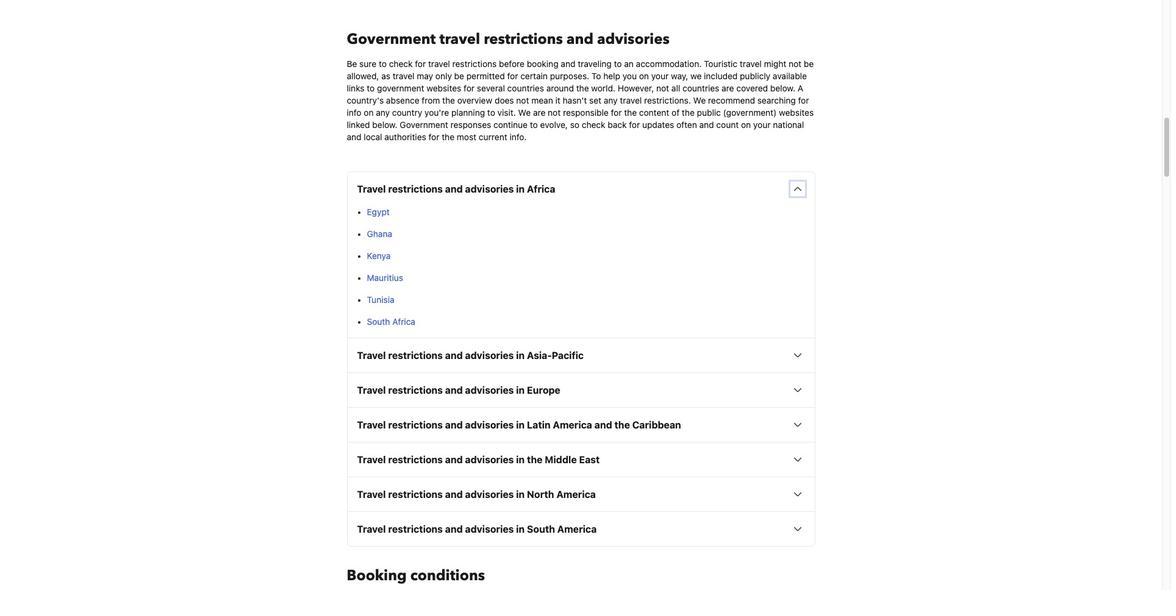 Task type: vqa. For each thing, say whether or not it's contained in the screenshot.
15 checkbox
no



Task type: locate. For each thing, give the bounding box(es) containing it.
advisories up travel restrictions and advisories in europe
[[465, 350, 514, 361]]

not up restrictions.
[[656, 83, 669, 93]]

5 travel from the top
[[357, 455, 386, 466]]

advisories inside travel restrictions and advisories in latin america and the caribbean dropdown button
[[465, 420, 514, 431]]

0 horizontal spatial africa
[[392, 317, 415, 327]]

restrictions
[[484, 29, 563, 49], [452, 59, 497, 69], [388, 184, 443, 195], [388, 350, 443, 361], [388, 385, 443, 396], [388, 420, 443, 431], [388, 455, 443, 466], [388, 489, 443, 500], [388, 524, 443, 535]]

check up as
[[389, 59, 413, 69]]

1 vertical spatial america
[[557, 489, 596, 500]]

america for north
[[557, 489, 596, 500]]

info
[[347, 107, 362, 118]]

in for europe
[[516, 385, 525, 396]]

below. up "local"
[[372, 120, 398, 130]]

government travel restrictions and advisories
[[347, 29, 670, 49]]

advisories down travel restrictions and advisories in asia-pacific
[[465, 385, 514, 396]]

advisories inside the travel restrictions and advisories in the middle east dropdown button
[[465, 455, 514, 466]]

so
[[570, 120, 580, 130]]

advisories inside the travel restrictions and advisories in south america dropdown button
[[465, 524, 514, 535]]

world.
[[591, 83, 616, 93]]

america up the travel restrictions and advisories in south america dropdown button
[[557, 489, 596, 500]]

the left middle
[[527, 455, 543, 466]]

websites down only
[[427, 83, 461, 93]]

1 in from the top
[[516, 184, 525, 195]]

0 horizontal spatial south
[[367, 317, 390, 327]]

advisories inside travel restrictions and advisories in north america dropdown button
[[465, 489, 514, 500]]

advisories for europe
[[465, 385, 514, 396]]

0 vertical spatial websites
[[427, 83, 461, 93]]

be
[[804, 59, 814, 69], [454, 71, 464, 81]]

1 horizontal spatial africa
[[527, 184, 555, 195]]

advisories up travel restrictions and advisories in north america
[[465, 455, 514, 466]]

7 travel from the top
[[357, 524, 386, 535]]

and down travel restrictions and advisories in europe
[[445, 420, 463, 431]]

1 horizontal spatial check
[[582, 120, 606, 130]]

advisories down travel restrictions and advisories in the middle east
[[465, 489, 514, 500]]

conditions
[[410, 566, 485, 586]]

restrictions.
[[644, 95, 691, 106]]

in for latin
[[516, 420, 525, 431]]

hasn't
[[563, 95, 587, 106]]

on down "(government)"
[[741, 120, 751, 130]]

4 in from the top
[[516, 420, 525, 431]]

0 vertical spatial be
[[804, 59, 814, 69]]

to left visit.
[[487, 107, 495, 118]]

1 horizontal spatial countries
[[683, 83, 719, 93]]

country
[[392, 107, 422, 118]]

and up travel restrictions and advisories in north america
[[445, 455, 463, 466]]

1 horizontal spatial websites
[[779, 107, 814, 118]]

1 vertical spatial south
[[527, 524, 555, 535]]

advisories for africa
[[465, 184, 514, 195]]

4 travel from the top
[[357, 420, 386, 431]]

0 vertical spatial your
[[651, 71, 669, 81]]

0 horizontal spatial check
[[389, 59, 413, 69]]

it
[[555, 95, 561, 106]]

we right visit.
[[518, 107, 531, 118]]

below. up searching
[[770, 83, 796, 93]]

2 in from the top
[[516, 350, 525, 361]]

5 in from the top
[[516, 455, 525, 466]]

travel for travel restrictions and advisories in asia-pacific
[[357, 350, 386, 361]]

for up may
[[415, 59, 426, 69]]

the left most
[[442, 132, 455, 142]]

any down world. in the right top of the page
[[604, 95, 618, 106]]

advisories for south
[[465, 524, 514, 535]]

america
[[553, 420, 592, 431], [557, 489, 596, 500], [557, 524, 597, 535]]

purposes.
[[550, 71, 589, 81]]

countries down we
[[683, 83, 719, 93]]

are
[[722, 83, 734, 93], [533, 107, 546, 118]]

restrictions inside the "be sure to check for travel restrictions before booking and traveling to an accommodation. touristic travel might not be allowed, as travel may only be permitted for certain purposes. to help you on your way, we included publicly available links to government websites for several countries around the world. however, not all countries are covered below. a country's absence from the overview does not mean it hasn't set any travel restrictions. we recommend searching for info on any country you're planning to visit. we are not responsible for the content of the public (government) websites linked below. government responses continue to evolve, so check back for updates often and count on your national and local authorities for the most current info."
[[452, 59, 497, 69]]

your down "(government)"
[[753, 120, 771, 130]]

advisories for the
[[465, 455, 514, 466]]

not
[[789, 59, 802, 69], [656, 83, 669, 93], [516, 95, 529, 106], [548, 107, 561, 118]]

0 horizontal spatial your
[[651, 71, 669, 81]]

below.
[[770, 83, 796, 93], [372, 120, 398, 130]]

to
[[379, 59, 387, 69], [614, 59, 622, 69], [367, 83, 375, 93], [487, 107, 495, 118], [530, 120, 538, 130]]

advisories inside travel restrictions and advisories in europe dropdown button
[[465, 385, 514, 396]]

and down travel restrictions and advisories in asia-pacific
[[445, 385, 463, 396]]

advisories inside the travel restrictions and advisories in asia-pacific dropdown button
[[465, 350, 514, 361]]

on right you
[[639, 71, 649, 81]]

advisories down travel restrictions and advisories in north america
[[465, 524, 514, 535]]

south down tunisia link
[[367, 317, 390, 327]]

1 horizontal spatial be
[[804, 59, 814, 69]]

back
[[608, 120, 627, 130]]

0 horizontal spatial we
[[518, 107, 531, 118]]

0 horizontal spatial below.
[[372, 120, 398, 130]]

you
[[623, 71, 637, 81]]

and up travel restrictions and advisories in europe
[[445, 350, 463, 361]]

1 horizontal spatial we
[[693, 95, 706, 106]]

travel for travel restrictions and advisories in north america
[[357, 489, 386, 500]]

america down travel restrictions and advisories in north america dropdown button
[[557, 524, 597, 535]]

travel for travel restrictions and advisories in europe
[[357, 385, 386, 396]]

1 vertical spatial any
[[376, 107, 390, 118]]

be up "available"
[[804, 59, 814, 69]]

for
[[415, 59, 426, 69], [507, 71, 518, 81], [464, 83, 475, 93], [798, 95, 809, 106], [611, 107, 622, 118], [629, 120, 640, 130], [429, 132, 440, 142]]

be right only
[[454, 71, 464, 81]]

and down public at the top right
[[700, 120, 714, 130]]

in left asia- at the bottom
[[516, 350, 525, 361]]

travel restrictions and advisories in the middle east button
[[347, 443, 815, 477]]

1 horizontal spatial your
[[753, 120, 771, 130]]

countries down certain at left top
[[507, 83, 544, 93]]

travel restrictions and advisories in the middle east
[[357, 455, 600, 466]]

0 horizontal spatial on
[[364, 107, 374, 118]]

1 vertical spatial below.
[[372, 120, 398, 130]]

any down country's
[[376, 107, 390, 118]]

the
[[576, 83, 589, 93], [442, 95, 455, 106], [624, 107, 637, 118], [682, 107, 695, 118], [442, 132, 455, 142], [615, 420, 630, 431], [527, 455, 543, 466]]

1 vertical spatial websites
[[779, 107, 814, 118]]

0 vertical spatial on
[[639, 71, 649, 81]]

in left "north"
[[516, 489, 525, 500]]

government down you're
[[400, 120, 448, 130]]

government up sure
[[347, 29, 436, 49]]

2 vertical spatial america
[[557, 524, 597, 535]]

0 vertical spatial america
[[553, 420, 592, 431]]

the up hasn't
[[576, 83, 589, 93]]

1 vertical spatial we
[[518, 107, 531, 118]]

sure
[[359, 59, 377, 69]]

current
[[479, 132, 507, 142]]

to up as
[[379, 59, 387, 69]]

most
[[457, 132, 477, 142]]

to up country's
[[367, 83, 375, 93]]

0 horizontal spatial any
[[376, 107, 390, 118]]

1 horizontal spatial any
[[604, 95, 618, 106]]

in for asia-
[[516, 350, 525, 361]]

hotels information - accordion controls element
[[347, 172, 815, 547]]

7 in from the top
[[516, 524, 525, 535]]

covered
[[737, 83, 768, 93]]

1 vertical spatial your
[[753, 120, 771, 130]]

traveling
[[578, 59, 612, 69]]

in down travel restrictions and advisories in latin america and the caribbean
[[516, 455, 525, 466]]

often
[[677, 120, 697, 130]]

around
[[546, 83, 574, 93]]

africa
[[527, 184, 555, 195], [392, 317, 415, 327]]

3 in from the top
[[516, 385, 525, 396]]

1 travel from the top
[[357, 184, 386, 195]]

might
[[764, 59, 787, 69]]

booking conditions
[[347, 566, 485, 586]]

mean
[[532, 95, 553, 106]]

are up recommend on the top right of page
[[722, 83, 734, 93]]

1 vertical spatial africa
[[392, 317, 415, 327]]

may
[[417, 71, 433, 81]]

and
[[567, 29, 594, 49], [561, 59, 576, 69], [700, 120, 714, 130], [347, 132, 362, 142], [445, 184, 463, 195], [445, 350, 463, 361], [445, 385, 463, 396], [445, 420, 463, 431], [595, 420, 612, 431], [445, 455, 463, 466], [445, 489, 463, 500], [445, 524, 463, 535]]

1 vertical spatial government
[[400, 120, 448, 130]]

america for latin
[[553, 420, 592, 431]]

travel restrictions and advisories in asia-pacific
[[357, 350, 584, 361]]

as
[[381, 71, 390, 81]]

travel restrictions and advisories in europe
[[357, 385, 561, 396]]

check down responsible
[[582, 120, 606, 130]]

pacific
[[552, 350, 584, 361]]

advisories down current
[[465, 184, 514, 195]]

in down info.
[[516, 184, 525, 195]]

0 vertical spatial are
[[722, 83, 734, 93]]

your
[[651, 71, 669, 81], [753, 120, 771, 130]]

travel restrictions and advisories in africa button
[[347, 172, 815, 206]]

1 horizontal spatial south
[[527, 524, 555, 535]]

your down accommodation.
[[651, 71, 669, 81]]

advisories inside travel restrictions and advisories in africa dropdown button
[[465, 184, 514, 195]]

set
[[589, 95, 602, 106]]

check
[[389, 59, 413, 69], [582, 120, 606, 130]]

and up purposes.
[[561, 59, 576, 69]]

on
[[639, 71, 649, 81], [364, 107, 374, 118], [741, 120, 751, 130]]

in left latin
[[516, 420, 525, 431]]

1 vertical spatial are
[[533, 107, 546, 118]]

1 horizontal spatial on
[[639, 71, 649, 81]]

advisories up travel restrictions and advisories in the middle east
[[465, 420, 514, 431]]

content
[[639, 107, 669, 118]]

booking
[[347, 566, 407, 586]]

0 horizontal spatial countries
[[507, 83, 544, 93]]

for right back
[[629, 120, 640, 130]]

2 travel from the top
[[357, 350, 386, 361]]

websites up national
[[779, 107, 814, 118]]

america for south
[[557, 524, 597, 535]]

touristic
[[704, 59, 738, 69]]

websites
[[427, 83, 461, 93], [779, 107, 814, 118]]

america right latin
[[553, 420, 592, 431]]

1 horizontal spatial below.
[[770, 83, 796, 93]]

info.
[[510, 132, 527, 142]]

we up public at the top right
[[693, 95, 706, 106]]

0 vertical spatial africa
[[527, 184, 555, 195]]

6 in from the top
[[516, 489, 525, 500]]

6 travel from the top
[[357, 489, 386, 500]]

government
[[377, 83, 424, 93]]

planning
[[451, 107, 485, 118]]

in
[[516, 184, 525, 195], [516, 350, 525, 361], [516, 385, 525, 396], [516, 420, 525, 431], [516, 455, 525, 466], [516, 489, 525, 500], [516, 524, 525, 535]]

2 vertical spatial on
[[741, 120, 751, 130]]

the up often
[[682, 107, 695, 118]]

advisories
[[597, 29, 670, 49], [465, 184, 514, 195], [465, 350, 514, 361], [465, 385, 514, 396], [465, 420, 514, 431], [465, 455, 514, 466], [465, 489, 514, 500], [465, 524, 514, 535]]

accommodation.
[[636, 59, 702, 69]]

countries
[[507, 83, 544, 93], [683, 83, 719, 93]]

0 vertical spatial below.
[[770, 83, 796, 93]]

the up back
[[624, 107, 637, 118]]

0 horizontal spatial be
[[454, 71, 464, 81]]

to
[[592, 71, 601, 81]]

3 travel from the top
[[357, 385, 386, 396]]

1 horizontal spatial are
[[722, 83, 734, 93]]

0 horizontal spatial are
[[533, 107, 546, 118]]

on down country's
[[364, 107, 374, 118]]

are down mean
[[533, 107, 546, 118]]

overview
[[457, 95, 492, 106]]

0 vertical spatial any
[[604, 95, 618, 106]]

in left europe
[[516, 385, 525, 396]]

south down "north"
[[527, 524, 555, 535]]

in down travel restrictions and advisories in north america
[[516, 524, 525, 535]]

north
[[527, 489, 554, 500]]

travel for travel restrictions and advisories in south america
[[357, 524, 386, 535]]



Task type: describe. For each thing, give the bounding box(es) containing it.
ghana
[[367, 229, 392, 239]]

visit.
[[498, 107, 516, 118]]

absence
[[386, 95, 419, 106]]

only
[[436, 71, 452, 81]]

0 vertical spatial we
[[693, 95, 706, 106]]

egypt link
[[367, 207, 390, 217]]

for down before
[[507, 71, 518, 81]]

travel for travel restrictions and advisories in africa
[[357, 184, 386, 195]]

you're
[[425, 107, 449, 118]]

and up the "east"
[[595, 420, 612, 431]]

in for the
[[516, 455, 525, 466]]

tunisia
[[367, 295, 394, 305]]

continue
[[494, 120, 528, 130]]

national
[[773, 120, 804, 130]]

europe
[[527, 385, 561, 396]]

responsible
[[563, 107, 609, 118]]

way,
[[671, 71, 688, 81]]

restrictions for travel restrictions and advisories in south america
[[388, 524, 443, 535]]

for down you're
[[429, 132, 440, 142]]

restrictions for travel restrictions and advisories in asia-pacific
[[388, 350, 443, 361]]

included
[[704, 71, 738, 81]]

restrictions for travel restrictions and advisories in north america
[[388, 489, 443, 500]]

tunisia link
[[367, 295, 394, 305]]

permitted
[[467, 71, 505, 81]]

restrictions for travel restrictions and advisories in europe
[[388, 385, 443, 396]]

local
[[364, 132, 382, 142]]

authorities
[[385, 132, 426, 142]]

in for africa
[[516, 184, 525, 195]]

advisories for latin
[[465, 420, 514, 431]]

0 vertical spatial check
[[389, 59, 413, 69]]

travel restrictions and advisories in asia-pacific button
[[347, 339, 815, 373]]

travel restrictions and advisories in south america button
[[347, 513, 815, 547]]

we
[[691, 71, 702, 81]]

and down travel restrictions and advisories in north america
[[445, 524, 463, 535]]

egypt
[[367, 207, 390, 217]]

of
[[672, 107, 680, 118]]

latin
[[527, 420, 551, 431]]

asia-
[[527, 350, 552, 361]]

not up evolve,
[[548, 107, 561, 118]]

updates
[[642, 120, 674, 130]]

an
[[624, 59, 634, 69]]

a
[[798, 83, 804, 93]]

from
[[422, 95, 440, 106]]

1 countries from the left
[[507, 83, 544, 93]]

for down a
[[798, 95, 809, 106]]

booking
[[527, 59, 559, 69]]

and up traveling
[[567, 29, 594, 49]]

kenya link
[[367, 251, 391, 261]]

0 horizontal spatial websites
[[427, 83, 461, 93]]

travel restrictions and advisories in latin america and the caribbean button
[[347, 408, 815, 442]]

travel restrictions and advisories in africa
[[357, 184, 555, 195]]

allowed,
[[347, 71, 379, 81]]

caribbean
[[632, 420, 681, 431]]

links
[[347, 83, 365, 93]]

searching
[[758, 95, 796, 106]]

advisories up an on the top right of the page
[[597, 29, 670, 49]]

ghana link
[[367, 229, 392, 239]]

country's
[[347, 95, 384, 106]]

and up travel restrictions and advisories in south america
[[445, 489, 463, 500]]

certain
[[521, 71, 548, 81]]

available
[[773, 71, 807, 81]]

responses
[[451, 120, 491, 130]]

however,
[[618, 83, 654, 93]]

in for north
[[516, 489, 525, 500]]

the left caribbean
[[615, 420, 630, 431]]

government inside the "be sure to check for travel restrictions before booking and traveling to an accommodation. touristic travel might not be allowed, as travel may only be permitted for certain purposes. to help you on your way, we included publicly available links to government websites for several countries around the world. however, not all countries are covered below. a country's absence from the overview does not mean it hasn't set any travel restrictions. we recommend searching for info on any country you're planning to visit. we are not responsible for the content of the public (government) websites linked below. government responses continue to evolve, so check back for updates often and count on your national and local authorities for the most current info."
[[400, 120, 448, 130]]

africa inside dropdown button
[[527, 184, 555, 195]]

does
[[495, 95, 514, 106]]

2 horizontal spatial on
[[741, 120, 751, 130]]

middle
[[545, 455, 577, 466]]

to left an on the top right of the page
[[614, 59, 622, 69]]

travel restrictions and advisories in north america
[[357, 489, 596, 500]]

the up you're
[[442, 95, 455, 106]]

all
[[672, 83, 680, 93]]

advisories for north
[[465, 489, 514, 500]]

travel restrictions and advisories in south america
[[357, 524, 597, 535]]

travel restrictions and advisories in north america button
[[347, 478, 815, 512]]

public
[[697, 107, 721, 118]]

0 vertical spatial south
[[367, 317, 390, 327]]

help
[[603, 71, 620, 81]]

linked
[[347, 120, 370, 130]]

several
[[477, 83, 505, 93]]

and down linked
[[347, 132, 362, 142]]

2 countries from the left
[[683, 83, 719, 93]]

0 vertical spatial government
[[347, 29, 436, 49]]

mauritius
[[367, 273, 403, 283]]

travel for travel restrictions and advisories in latin america and the caribbean
[[357, 420, 386, 431]]

before
[[499, 59, 525, 69]]

be
[[347, 59, 357, 69]]

advisories for asia-
[[465, 350, 514, 361]]

to left evolve,
[[530, 120, 538, 130]]

restrictions for travel restrictions and advisories in africa
[[388, 184, 443, 195]]

recommend
[[708, 95, 755, 106]]

1 vertical spatial on
[[364, 107, 374, 118]]

east
[[579, 455, 600, 466]]

in for south
[[516, 524, 525, 535]]

mauritius link
[[367, 273, 403, 283]]

kenya
[[367, 251, 391, 261]]

1 vertical spatial check
[[582, 120, 606, 130]]

not up "available"
[[789, 59, 802, 69]]

1 vertical spatial be
[[454, 71, 464, 81]]

for up overview at top
[[464, 83, 475, 93]]

travel restrictions and advisories in latin america and the caribbean
[[357, 420, 681, 431]]

(government)
[[723, 107, 777, 118]]

and down most
[[445, 184, 463, 195]]

count
[[716, 120, 739, 130]]

publicly
[[740, 71, 771, 81]]

for up back
[[611, 107, 622, 118]]

travel for travel restrictions and advisories in the middle east
[[357, 455, 386, 466]]

evolve,
[[540, 120, 568, 130]]

restrictions for travel restrictions and advisories in the middle east
[[388, 455, 443, 466]]

restrictions for travel restrictions and advisories in latin america and the caribbean
[[388, 420, 443, 431]]

south africa
[[367, 317, 415, 327]]

be sure to check for travel restrictions before booking and traveling to an accommodation. touristic travel might not be allowed, as travel may only be permitted for certain purposes. to help you on your way, we included publicly available links to government websites for several countries around the world. however, not all countries are covered below. a country's absence from the overview does not mean it hasn't set any travel restrictions. we recommend searching for info on any country you're planning to visit. we are not responsible for the content of the public (government) websites linked below. government responses continue to evolve, so check back for updates often and count on your national and local authorities for the most current info.
[[347, 59, 814, 142]]

south africa link
[[367, 317, 415, 327]]

not right does
[[516, 95, 529, 106]]

travel restrictions and advisories in europe button
[[347, 373, 815, 408]]

south inside dropdown button
[[527, 524, 555, 535]]



